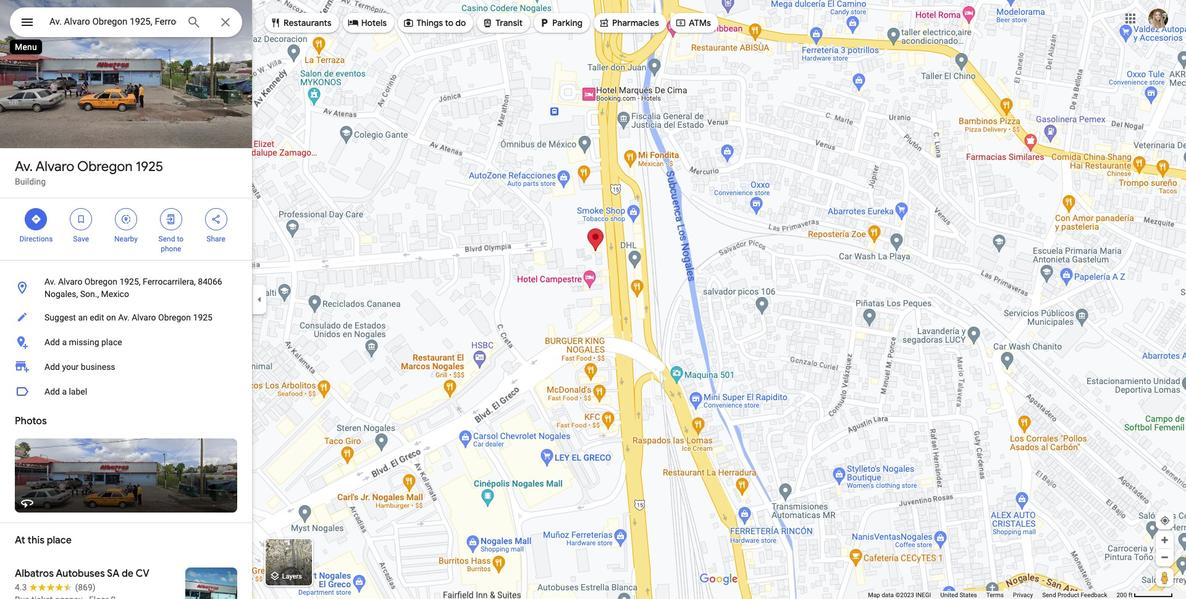 Task type: locate. For each thing, give the bounding box(es) containing it.
 things to do
[[403, 16, 466, 30]]

av. alvaro obregon 1925, ferrocarrilera, 84066 nogales, son., mexico button
[[0, 271, 252, 305]]

1 vertical spatial 1925
[[193, 313, 213, 323]]

add a missing place
[[44, 337, 122, 347]]

1 vertical spatial send
[[1042, 592, 1056, 599]]

0 horizontal spatial send
[[159, 235, 175, 243]]

on
[[106, 313, 116, 323]]

1 vertical spatial alvaro
[[58, 277, 82, 287]]

1 add from the top
[[44, 337, 60, 347]]

av. up building
[[15, 158, 33, 175]]

av. alvaro obregon 1925, ferrocarrilera, 84066 nogales, son., mexico
[[44, 277, 222, 299]]

photos
[[15, 415, 47, 428]]

av.
[[15, 158, 33, 175], [44, 277, 56, 287], [118, 313, 130, 323]]

200
[[1117, 592, 1127, 599]]

de
[[122, 568, 133, 580]]

alvaro up add a missing place button
[[132, 313, 156, 323]]

obregon up son.,
[[85, 277, 117, 287]]

show your location image
[[1160, 515, 1171, 526]]

son.,
[[80, 289, 99, 299]]

collapse side panel image
[[253, 293, 266, 306]]

share
[[207, 235, 225, 243]]

1 vertical spatial to
[[177, 235, 184, 243]]

a
[[62, 337, 67, 347], [62, 387, 67, 397]]

0 vertical spatial send
[[159, 235, 175, 243]]

your
[[62, 362, 79, 372]]

0 vertical spatial obregon
[[77, 158, 133, 175]]

footer containing map data ©2023 inegi
[[868, 591, 1117, 599]]

map data ©2023 inegi
[[868, 592, 931, 599]]

0 horizontal spatial 1925
[[136, 158, 163, 175]]

av. alvaro obregon 1925 building
[[15, 158, 163, 187]]

an
[[78, 313, 88, 323]]

terms button
[[987, 591, 1004, 599]]

0 vertical spatial a
[[62, 337, 67, 347]]

add left label
[[44, 387, 60, 397]]

place down on
[[101, 337, 122, 347]]

add for add your business
[[44, 362, 60, 372]]

alvaro inside av. alvaro obregon 1925, ferrocarrilera, 84066 nogales, son., mexico
[[58, 277, 82, 287]]

zoom out image
[[1160, 553, 1170, 562]]

av. right on
[[118, 313, 130, 323]]

2 a from the top
[[62, 387, 67, 397]]

 pharmacies
[[599, 16, 659, 30]]

phone
[[161, 245, 181, 253]]

0 vertical spatial alvaro
[[36, 158, 74, 175]]

av. up nogales,
[[44, 277, 56, 287]]

alvaro inside av. alvaro obregon 1925 building
[[36, 158, 74, 175]]

alvaro
[[36, 158, 74, 175], [58, 277, 82, 287], [132, 313, 156, 323]]

alvaro up building
[[36, 158, 74, 175]]

albatros autobuses sa de cv
[[15, 568, 149, 580]]

2 add from the top
[[44, 362, 60, 372]]

 search field
[[10, 7, 242, 40]]

0 vertical spatial add
[[44, 337, 60, 347]]

send left product
[[1042, 592, 1056, 599]]

send
[[159, 235, 175, 243], [1042, 592, 1056, 599]]

obregon inside av. alvaro obregon 1925, ferrocarrilera, 84066 nogales, son., mexico
[[85, 277, 117, 287]]

add for add a missing place
[[44, 337, 60, 347]]

google maps element
[[0, 0, 1186, 599]]

1 horizontal spatial 1925
[[193, 313, 213, 323]]

to
[[445, 17, 454, 28], [177, 235, 184, 243]]

a inside add a missing place button
[[62, 337, 67, 347]]

0 vertical spatial to
[[445, 17, 454, 28]]

2 horizontal spatial av.
[[118, 313, 130, 323]]

1 horizontal spatial to
[[445, 17, 454, 28]]

alvaro for 1925
[[36, 158, 74, 175]]

a left label
[[62, 387, 67, 397]]

1 horizontal spatial send
[[1042, 592, 1056, 599]]

add down suggest
[[44, 337, 60, 347]]

pharmacies
[[612, 17, 659, 28]]

save
[[73, 235, 89, 243]]

obregon up the 
[[77, 158, 133, 175]]

obregon inside av. alvaro obregon 1925 building
[[77, 158, 133, 175]]

to inside  things to do
[[445, 17, 454, 28]]

obregon down ferrocarrilera,
[[158, 313, 191, 323]]


[[120, 213, 132, 226]]

1925,
[[119, 277, 141, 287]]

add
[[44, 337, 60, 347], [44, 362, 60, 372], [44, 387, 60, 397]]

cv
[[136, 568, 149, 580]]

0 horizontal spatial to
[[177, 235, 184, 243]]

map
[[868, 592, 880, 599]]

3 add from the top
[[44, 387, 60, 397]]

0 vertical spatial place
[[101, 337, 122, 347]]

obregon
[[77, 158, 133, 175], [85, 277, 117, 287], [158, 313, 191, 323]]

0 vertical spatial av.
[[15, 158, 33, 175]]

at this place
[[15, 534, 72, 547]]

add for add a label
[[44, 387, 60, 397]]

footer
[[868, 591, 1117, 599]]

united states button
[[941, 591, 977, 599]]

footer inside google maps element
[[868, 591, 1117, 599]]

 transit
[[482, 16, 523, 30]]

send inside button
[[1042, 592, 1056, 599]]

add inside "link"
[[44, 362, 60, 372]]

av. inside av. alvaro obregon 1925 building
[[15, 158, 33, 175]]

add a label
[[44, 387, 87, 397]]

place
[[101, 337, 122, 347], [47, 534, 72, 547]]

2 vertical spatial obregon
[[158, 313, 191, 323]]

this
[[28, 534, 45, 547]]

to up the phone
[[177, 235, 184, 243]]

send up the phone
[[159, 235, 175, 243]]

add a missing place button
[[0, 330, 252, 355]]


[[75, 213, 87, 226]]

restaurants
[[284, 17, 332, 28]]

 restaurants
[[270, 16, 332, 30]]

add left your
[[44, 362, 60, 372]]

av. alvaro obregon 1925 main content
[[0, 0, 252, 599]]

nogales,
[[44, 289, 78, 299]]

1 horizontal spatial place
[[101, 337, 122, 347]]

alvaro up nogales,
[[58, 277, 82, 287]]


[[165, 213, 177, 226]]

a left 'missing'
[[62, 337, 67, 347]]

add inside button
[[44, 337, 60, 347]]


[[675, 16, 686, 30]]

albatros
[[15, 568, 54, 580]]

1 a from the top
[[62, 337, 67, 347]]

sa
[[107, 568, 119, 580]]

2 vertical spatial add
[[44, 387, 60, 397]]

av. inside av. alvaro obregon 1925, ferrocarrilera, 84066 nogales, son., mexico
[[44, 277, 56, 287]]

place right this
[[47, 534, 72, 547]]

data
[[882, 592, 894, 599]]

0 horizontal spatial av.
[[15, 158, 33, 175]]

suggest an edit on av. alvaro obregon 1925 button
[[0, 305, 252, 330]]

1 vertical spatial a
[[62, 387, 67, 397]]

0 vertical spatial 1925
[[136, 158, 163, 175]]

1 vertical spatial obregon
[[85, 277, 117, 287]]


[[31, 213, 42, 226]]

1 vertical spatial add
[[44, 362, 60, 372]]

obregon for 1925
[[77, 158, 133, 175]]

add inside button
[[44, 387, 60, 397]]

hotels
[[361, 17, 387, 28]]

1 vertical spatial place
[[47, 534, 72, 547]]

1925
[[136, 158, 163, 175], [193, 313, 213, 323]]

send inside the send to phone
[[159, 235, 175, 243]]

a inside the add a label button
[[62, 387, 67, 397]]

None field
[[49, 14, 177, 29]]

things
[[417, 17, 443, 28]]

building
[[15, 177, 46, 187]]

1 horizontal spatial av.
[[44, 277, 56, 287]]

to left the do
[[445, 17, 454, 28]]

united states
[[941, 592, 977, 599]]

1 vertical spatial av.
[[44, 277, 56, 287]]

(869)
[[75, 583, 96, 593]]



Task type: vqa. For each thing, say whether or not it's contained in the screenshot.


Task type: describe. For each thing, give the bounding box(es) containing it.

[[539, 16, 550, 30]]

place inside button
[[101, 337, 122, 347]]

a for label
[[62, 387, 67, 397]]

add a label button
[[0, 379, 252, 404]]

atms
[[689, 17, 711, 28]]

obregon for 1925,
[[85, 277, 117, 287]]


[[403, 16, 414, 30]]

 button
[[10, 7, 44, 40]]

do
[[456, 17, 466, 28]]

 parking
[[539, 16, 583, 30]]

privacy
[[1013, 592, 1033, 599]]

2 vertical spatial av.
[[118, 313, 130, 323]]

none field inside av. alvaro obregon 1925, ferrocarrilera, 84066 nogales, son., mexico field
[[49, 14, 177, 29]]

directions
[[19, 235, 53, 243]]

2 vertical spatial alvaro
[[132, 313, 156, 323]]

Av. Alvaro Obregon 1925, Ferrocarrilera, 84066 Nogales, Son., Mexico field
[[10, 7, 242, 37]]

layers
[[282, 573, 302, 581]]

product
[[1058, 592, 1079, 599]]

a for missing
[[62, 337, 67, 347]]

send product feedback button
[[1042, 591, 1108, 599]]

feedback
[[1081, 592, 1108, 599]]


[[270, 16, 281, 30]]

suggest an edit on av. alvaro obregon 1925
[[44, 313, 213, 323]]


[[210, 213, 222, 226]]

show street view coverage image
[[1156, 568, 1174, 587]]

nearby
[[114, 235, 138, 243]]


[[482, 16, 493, 30]]

 atms
[[675, 16, 711, 30]]

0 horizontal spatial place
[[47, 534, 72, 547]]

obregon inside suggest an edit on av. alvaro obregon 1925 button
[[158, 313, 191, 323]]

google account: michelle dermenjian  
(michelle.dermenjian@adept.ai) image
[[1149, 8, 1168, 28]]

 hotels
[[348, 16, 387, 30]]

1925 inside av. alvaro obregon 1925 building
[[136, 158, 163, 175]]

av. for 1925,
[[44, 277, 56, 287]]

inegi
[[916, 592, 931, 599]]

84066
[[198, 277, 222, 287]]

autobuses
[[56, 568, 105, 580]]

at
[[15, 534, 25, 547]]

transit
[[496, 17, 523, 28]]

parking
[[552, 17, 583, 28]]

states
[[960, 592, 977, 599]]

send to phone
[[159, 235, 184, 253]]

missing
[[69, 337, 99, 347]]

to inside the send to phone
[[177, 235, 184, 243]]

privacy button
[[1013, 591, 1033, 599]]

200 ft button
[[1117, 592, 1173, 599]]

ferrocarrilera,
[[143, 277, 196, 287]]

200 ft
[[1117, 592, 1133, 599]]


[[348, 16, 359, 30]]

zoom in image
[[1160, 536, 1170, 545]]

send for send product feedback
[[1042, 592, 1056, 599]]

4.3 stars 869 reviews image
[[15, 581, 96, 594]]

add your business link
[[0, 355, 252, 379]]

send product feedback
[[1042, 592, 1108, 599]]

4.3
[[15, 583, 27, 593]]

©2023
[[896, 592, 914, 599]]


[[599, 16, 610, 30]]

ft
[[1129, 592, 1133, 599]]

send for send to phone
[[159, 235, 175, 243]]

suggest
[[44, 313, 76, 323]]

add your business
[[44, 362, 115, 372]]

1925 inside button
[[193, 313, 213, 323]]

actions for av. alvaro obregon 1925 region
[[0, 198, 252, 260]]

label
[[69, 387, 87, 397]]

mexico
[[101, 289, 129, 299]]

united
[[941, 592, 958, 599]]


[[20, 14, 35, 31]]

terms
[[987, 592, 1004, 599]]

av. for 1925
[[15, 158, 33, 175]]

edit
[[90, 313, 104, 323]]

alvaro for 1925,
[[58, 277, 82, 287]]

business
[[81, 362, 115, 372]]



